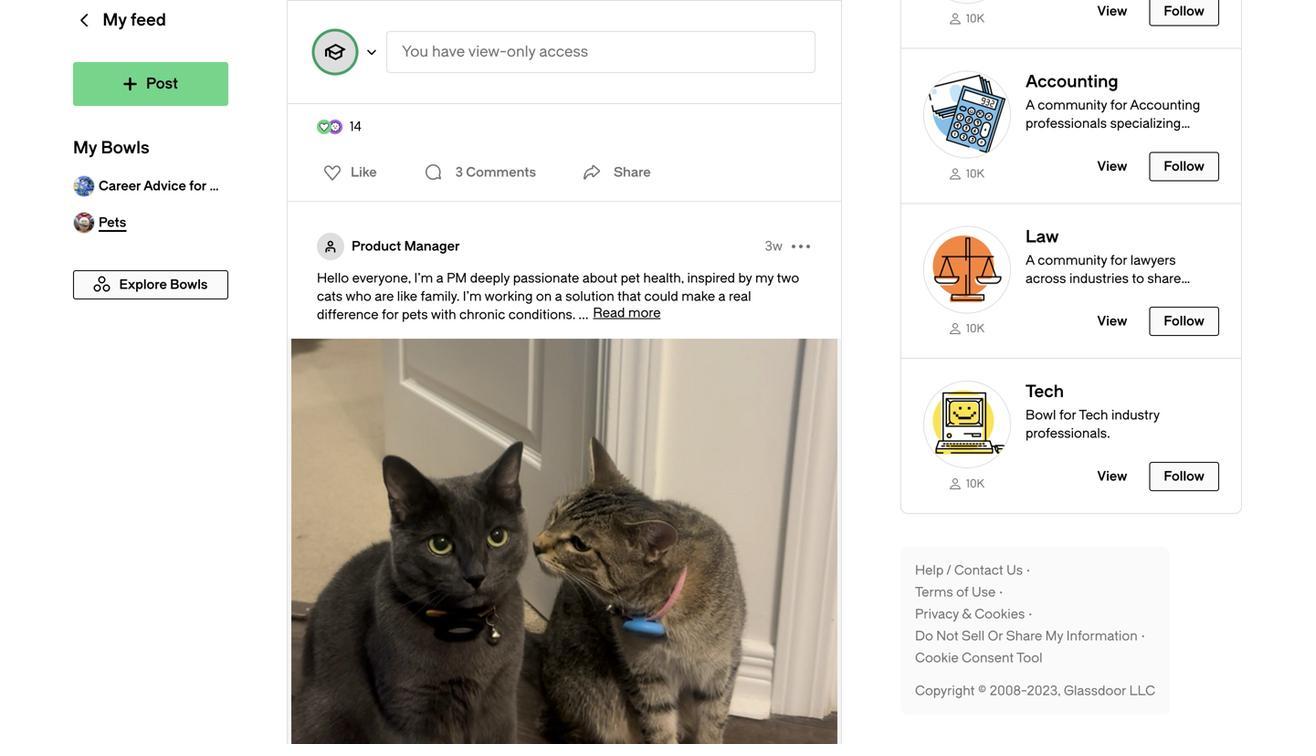 Task type: describe. For each thing, give the bounding box(es) containing it.
1 vertical spatial toogle identity image
[[317, 233, 344, 260]]

bowl
[[1026, 408, 1057, 423]]

professionals.
[[1026, 426, 1111, 442]]

family.
[[421, 289, 460, 304]]

for inside hello everyone, i'm a pm deeply passionate about pet health, inspired by my two cats who are like family. i'm working on a solution that could make a real difference for pets with chronic conditions.  ...
[[382, 307, 399, 323]]

10k link for law
[[924, 321, 1011, 336]]

for down llc
[[1148, 703, 1165, 718]]

help / contact us terms of use privacy & cookies do not sell or share my information cookie consent tool
[[916, 563, 1138, 666]]

tuned
[[1110, 703, 1145, 718]]

manager
[[404, 239, 460, 254]]

on
[[536, 289, 552, 304]]

you have view-only access
[[402, 43, 589, 60]]

...
[[579, 307, 589, 323]]

solution
[[566, 289, 615, 304]]

share inside "popup button"
[[614, 165, 651, 180]]

for right "advice"
[[189, 179, 207, 194]]

could
[[645, 289, 679, 304]]

contact
[[955, 563, 1004, 578]]

my for my feed
[[103, 11, 127, 30]]

rections list menu
[[312, 158, 382, 187]]

information
[[1067, 629, 1138, 644]]

3 comments
[[456, 165, 536, 180]]

1 image attached to post image from the top
[[288, 0, 842, 89]]

deeply
[[470, 271, 510, 286]]

share inside the help / contact us terms of use privacy & cookies do not sell or share my information cookie consent tool
[[1007, 629, 1043, 644]]

advice
[[144, 179, 186, 194]]

like
[[397, 289, 418, 304]]

compare
[[1129, 290, 1184, 305]]

a
[[1026, 253, 1035, 268]]

career advice for students
[[99, 179, 267, 194]]

to
[[1133, 271, 1145, 286]]

pm
[[447, 271, 467, 286]]

pets
[[402, 307, 428, 323]]

are
[[375, 289, 394, 304]]

llc
[[1130, 684, 1156, 699]]

industries
[[1070, 271, 1129, 286]]

10k button
[[902, 0, 1242, 48]]

do
[[916, 629, 934, 644]]

that
[[618, 289, 641, 304]]

10k for accounting
[[967, 168, 985, 180]]

privacy & cookies link
[[916, 606, 1036, 624]]

community
[[1038, 253, 1108, 268]]

for inside tech bowl for tech industry professionals.
[[1060, 408, 1077, 423]]

consent
[[962, 651, 1014, 666]]

by
[[739, 271, 752, 286]]

terms
[[916, 585, 954, 600]]

image for bowl image for accounting
[[924, 71, 1011, 159]]

1 horizontal spatial a
[[555, 289, 563, 304]]

/
[[947, 563, 952, 578]]

and
[[1104, 290, 1126, 305]]

you have view-only access button
[[387, 31, 816, 73]]

privacy
[[916, 607, 959, 622]]

tool
[[1017, 651, 1043, 666]]

cookies
[[975, 607, 1025, 622]]

3w link
[[765, 238, 783, 256]]

health,
[[644, 271, 684, 286]]

1 horizontal spatial i'm
[[463, 289, 482, 304]]

two
[[777, 271, 800, 286]]

&
[[962, 607, 972, 622]]

you
[[402, 43, 429, 60]]

2 horizontal spatial a
[[719, 289, 726, 304]]

10k link inside button
[[924, 11, 1011, 26]]

pets
[[1252, 703, 1279, 718]]

only
[[507, 43, 536, 60]]

notes
[[1026, 308, 1060, 323]]

across
[[1026, 271, 1067, 286]]

product
[[352, 239, 401, 254]]

view-
[[469, 43, 507, 60]]

2008-
[[990, 684, 1028, 699]]

share
[[1148, 271, 1182, 286]]

industry
[[1112, 408, 1160, 423]]

my for my bowls
[[73, 138, 97, 158]]

sell
[[962, 629, 985, 644]]

conditions.
[[509, 307, 576, 323]]

10k link for accounting
[[924, 166, 1011, 181]]

students
[[210, 179, 267, 194]]

from
[[1220, 703, 1249, 718]]

nice!
[[1045, 703, 1077, 718]]

image for bowl image for law
[[924, 226, 1011, 314]]

10k inside button
[[967, 13, 985, 25]]

help / contact us link
[[916, 562, 1034, 580]]



Task type: vqa. For each thing, say whether or not it's contained in the screenshot.
for within HELLO EVERYONE, I'M A PM DEEPLY PASSIONATE ABOUT PET HEALTH, INSPIRED BY MY TWO CATS WHO ARE LIKE FAMILY. I'M WORKING ON A SOLUTION THAT COULD MAKE A REAL DIFFERENCE FOR PETS WITH CHRONIC CONDITIONS.  ...
yes



Task type: locate. For each thing, give the bounding box(es) containing it.
image attached to post image
[[288, 0, 842, 89], [288, 339, 842, 745]]

tech bowl for tech industry professionals.
[[1026, 383, 1160, 442]]

1 10k from the top
[[967, 13, 985, 25]]

i'm up like
[[414, 271, 433, 286]]

0 vertical spatial share
[[614, 165, 651, 180]]

i'm up chronic
[[463, 289, 482, 304]]

0 horizontal spatial a
[[436, 271, 444, 286]]

law
[[1026, 228, 1059, 247]]

share button
[[577, 154, 651, 191]]

2 vertical spatial image for bowl image
[[924, 381, 1011, 469]]

not
[[937, 629, 959, 644]]

or
[[988, 629, 1003, 644]]

image for bowl image for tech
[[924, 381, 1011, 469]]

for up "industries"
[[1111, 253, 1128, 268]]

4 10k from the top
[[967, 478, 985, 491]]

0 horizontal spatial tech
[[1026, 383, 1064, 402]]

have
[[432, 43, 465, 60]]

difference
[[317, 307, 379, 323]]

2 10k from the top
[[967, 168, 985, 180]]

for inside law a community for lawyers across industries to share experiences and compare notes
[[1111, 253, 1128, 268]]

my bowls
[[73, 138, 150, 158]]

everyone,
[[352, 271, 411, 286]]

3 10k link from the top
[[924, 321, 1011, 336]]

cookie consent tool link
[[916, 650, 1043, 668]]

share
[[614, 165, 651, 180], [1007, 629, 1043, 644]]

hello
[[317, 271, 349, 286]]

0 vertical spatial i'm
[[414, 271, 433, 286]]

3
[[456, 165, 463, 180]]

access
[[539, 43, 589, 60]]

terms of use link
[[916, 584, 1007, 602]]

a left real
[[719, 289, 726, 304]]

my left feed
[[103, 11, 127, 30]]

2 10k link from the top
[[924, 166, 1011, 181]]

my feed
[[103, 11, 166, 30]]

real
[[729, 289, 752, 304]]

bowls
[[101, 138, 150, 158]]

3 10k from the top
[[967, 323, 985, 336]]

updates
[[1168, 703, 1217, 718]]

1 10k link from the top
[[924, 11, 1011, 26]]

pet
[[621, 271, 640, 286]]

10k link for tech
[[924, 476, 1011, 492]]

use
[[972, 585, 996, 600]]

passionate
[[513, 271, 580, 286]]

help
[[916, 563, 944, 578]]

cats
[[317, 289, 343, 304]]

2023,
[[1028, 684, 1061, 699]]

10k link
[[924, 11, 1011, 26], [924, 166, 1011, 181], [924, 321, 1011, 336], [924, 476, 1011, 492]]

my inside the help / contact us terms of use privacy & cookies do not sell or share my information cookie consent tool
[[1046, 629, 1064, 644]]

a right "on"
[[555, 289, 563, 304]]

1 vertical spatial tech
[[1079, 408, 1109, 423]]

1 vertical spatial share
[[1007, 629, 1043, 644]]

3 comments button
[[419, 154, 541, 191]]

0 vertical spatial toogle identity image
[[313, 30, 357, 74]]

for down are
[[382, 307, 399, 323]]

0 vertical spatial my
[[103, 11, 127, 30]]

i'm
[[414, 271, 433, 286], [463, 289, 482, 304]]

1 vertical spatial image for bowl image
[[924, 226, 1011, 314]]

toogle identity image
[[313, 30, 357, 74], [317, 233, 344, 260]]

my
[[756, 271, 774, 286]]

0 horizontal spatial my
[[73, 138, 97, 158]]

1 image for bowl image from the top
[[924, 71, 1011, 159]]

about
[[583, 271, 618, 286]]

4 10k link from the top
[[924, 476, 1011, 492]]

for
[[189, 179, 207, 194], [1111, 253, 1128, 268], [382, 307, 399, 323], [1060, 408, 1077, 423], [1148, 703, 1165, 718]]

of
[[957, 585, 969, 600]]

inspired
[[688, 271, 736, 286]]

1 horizontal spatial share
[[1007, 629, 1043, 644]]

career advice for students link
[[73, 168, 267, 205]]

0 vertical spatial image attached to post image
[[288, 0, 842, 89]]

working
[[485, 289, 533, 304]]

10k for tech
[[967, 478, 985, 491]]

product manager button
[[352, 238, 460, 256]]

my left information at the right bottom of page
[[1046, 629, 1064, 644]]

image for bowl image
[[924, 71, 1011, 159], [924, 226, 1011, 314], [924, 381, 1011, 469]]

with
[[431, 307, 456, 323]]

0 horizontal spatial share
[[614, 165, 651, 180]]

2 image for bowl image from the top
[[924, 226, 1011, 314]]

lawyers
[[1131, 253, 1177, 268]]

more
[[629, 306, 661, 321]]

product manager
[[352, 239, 460, 254]]

glassdoor
[[1064, 684, 1127, 699]]

0 vertical spatial image for bowl image
[[924, 71, 1011, 159]]

stay
[[1080, 703, 1107, 718]]

2 image attached to post image from the top
[[288, 339, 842, 745]]

accounting
[[1026, 72, 1119, 92]]

career
[[99, 179, 141, 194]]

like
[[351, 165, 377, 180]]

3 image for bowl image from the top
[[924, 381, 1011, 469]]

chronic
[[460, 307, 506, 323]]

3w
[[765, 239, 783, 254]]

read more
[[593, 306, 661, 321]]

0 horizontal spatial i'm
[[414, 271, 433, 286]]

2 horizontal spatial my
[[1046, 629, 1064, 644]]

my left bowls
[[73, 138, 97, 158]]

1 vertical spatial i'm
[[463, 289, 482, 304]]

tech
[[1026, 383, 1064, 402], [1079, 408, 1109, 423]]

do not sell or share my information link
[[916, 628, 1149, 646]]

2 vertical spatial my
[[1046, 629, 1064, 644]]

us
[[1007, 563, 1023, 578]]

nice! stay tuned for updates from pets
[[1045, 703, 1279, 718]]

a left pm at the left of page
[[436, 271, 444, 286]]

make
[[682, 289, 716, 304]]

1 vertical spatial image attached to post image
[[288, 339, 842, 745]]

tech up professionals. at right bottom
[[1079, 408, 1109, 423]]

1 vertical spatial my
[[73, 138, 97, 158]]

for up professionals. at right bottom
[[1060, 408, 1077, 423]]

cookie
[[916, 651, 959, 666]]

who
[[346, 289, 372, 304]]

tech up bowl
[[1026, 383, 1064, 402]]

toogle identity image up "hello"
[[317, 233, 344, 260]]

experiences
[[1026, 290, 1100, 305]]

copyright
[[916, 684, 975, 699]]

0 vertical spatial tech
[[1026, 383, 1064, 402]]

14
[[350, 119, 362, 134]]

1 horizontal spatial my
[[103, 11, 127, 30]]

feed
[[131, 11, 166, 30]]

read more button
[[593, 306, 661, 321]]

copyright © 2008-2023, glassdoor llc
[[916, 684, 1156, 699]]

10k for law
[[967, 323, 985, 336]]

1 horizontal spatial tech
[[1079, 408, 1109, 423]]

toogle identity image up 14
[[313, 30, 357, 74]]

©
[[978, 684, 987, 699]]

my feed link
[[73, 0, 228, 62]]



